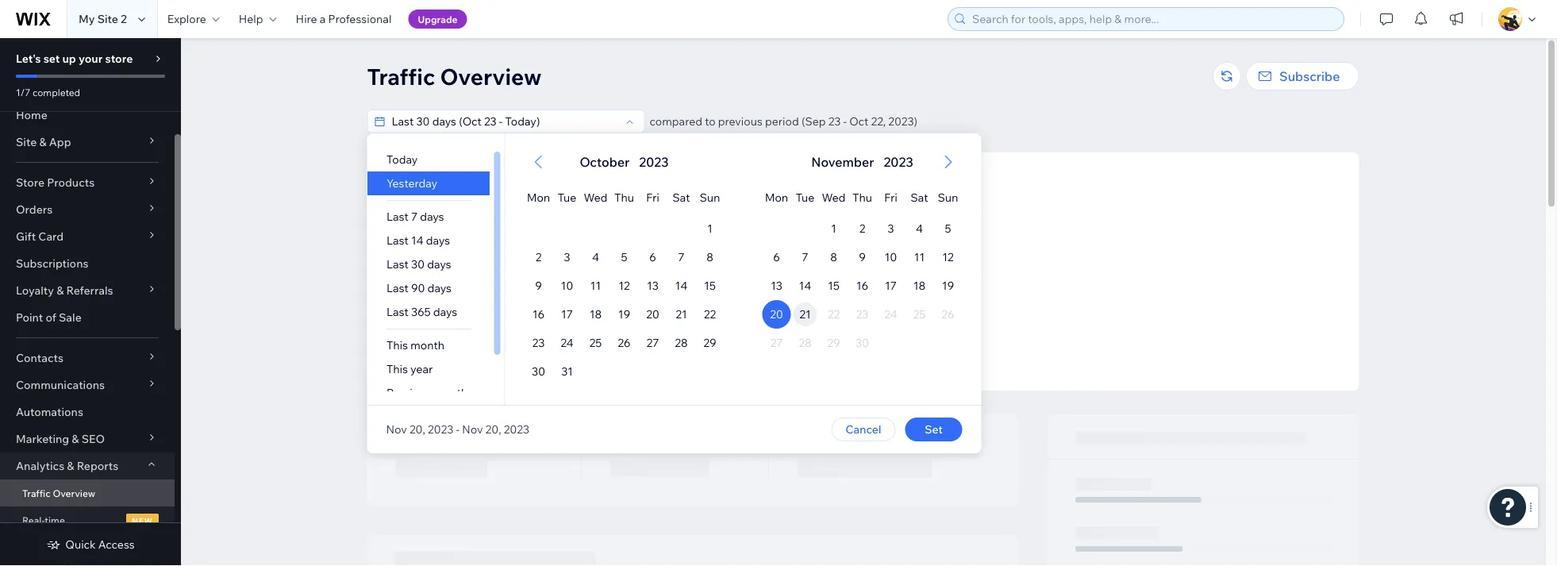 Task type: locate. For each thing, give the bounding box(es) containing it.
2 alert from the left
[[807, 152, 918, 171]]

14 left not
[[799, 279, 812, 293]]

19 up more
[[942, 279, 954, 293]]

2 mon from the left
[[765, 191, 789, 204]]

15 up 22
[[704, 279, 716, 293]]

sat
[[673, 191, 690, 204], [911, 191, 929, 204]]

0 horizontal spatial nov
[[386, 422, 407, 436]]

oct
[[850, 114, 869, 128]]

0 horizontal spatial 5
[[621, 250, 628, 264]]

last down last 14 days
[[386, 257, 408, 271]]

0 vertical spatial a
[[320, 12, 326, 26]]

0 horizontal spatial sat
[[673, 191, 690, 204]]

& right loyalty
[[56, 283, 64, 297]]

1 horizontal spatial 3
[[888, 222, 894, 235]]

grid containing october
[[505, 133, 744, 405]]

orders
[[16, 202, 53, 216]]

wed for 4
[[584, 191, 608, 204]]

list box containing today
[[367, 148, 505, 405]]

30 up 90
[[411, 257, 424, 271]]

1 horizontal spatial fri
[[885, 191, 898, 204]]

2 horizontal spatial 2
[[860, 222, 866, 235]]

traffic down upgrade
[[367, 62, 435, 90]]

0 horizontal spatial fri
[[646, 191, 660, 204]]

fri for 6
[[646, 191, 660, 204]]

9
[[859, 250, 866, 264], [535, 279, 542, 293]]

1 8 from the left
[[707, 250, 714, 264]]

2 sun from the left
[[938, 191, 959, 204]]

1
[[708, 222, 713, 235], [831, 222, 837, 235]]

point
[[16, 310, 43, 324]]

1 vertical spatial to
[[844, 324, 853, 336]]

last left 90
[[386, 281, 408, 295]]

0 vertical spatial 4
[[916, 222, 923, 235]]

0 horizontal spatial 20
[[646, 307, 660, 321]]

1 horizontal spatial 7
[[678, 250, 685, 264]]

1 fri from the left
[[646, 191, 660, 204]]

2 1 from the left
[[831, 222, 837, 235]]

1 vertical spatial 11
[[591, 279, 601, 293]]

& inside the marketing & seo popup button
[[72, 432, 79, 446]]

row containing 9
[[524, 272, 725, 300]]

1 vertical spatial 19
[[618, 307, 631, 321]]

has
[[908, 297, 924, 308]]

0 horizontal spatial 9
[[535, 279, 542, 293]]

overview
[[802, 297, 842, 308]]

list box
[[367, 148, 505, 405]]

0 horizontal spatial 11
[[591, 279, 601, 293]]

0 vertical spatial 10
[[885, 250, 897, 264]]

thu for 9
[[853, 191, 873, 204]]

30 left 31
[[532, 364, 546, 378]]

30 inside row
[[532, 364, 546, 378]]

site right my
[[97, 12, 118, 26]]

month up year
[[410, 338, 444, 352]]

professional
[[328, 12, 392, 26]]

mon tue wed thu down october on the top left
[[527, 191, 634, 204]]

overview down analytics & reports
[[53, 487, 95, 499]]

1 6 from the left
[[650, 250, 656, 264]]

1 horizontal spatial wed
[[822, 191, 846, 204]]

site & app button
[[0, 129, 175, 156]]

21 left 22
[[676, 307, 687, 321]]

1 horizontal spatial 12
[[943, 250, 954, 264]]

14 up 28
[[675, 279, 688, 293]]

1 horizontal spatial 18
[[914, 279, 926, 293]]

1 horizontal spatial 5
[[945, 222, 952, 235]]

your inside not enough traffic you'll get an overview once your site has more traffic.
[[868, 297, 888, 308]]

0 vertical spatial month
[[410, 338, 444, 352]]

enough
[[837, 277, 877, 291]]

1/7
[[16, 86, 30, 98]]

1 horizontal spatial hire
[[812, 348, 830, 360]]

& left reports in the bottom of the page
[[67, 459, 74, 473]]

seo
[[82, 432, 105, 446]]

10
[[885, 250, 897, 264], [561, 279, 574, 293]]

last left 365
[[386, 305, 408, 319]]

1 vertical spatial a
[[832, 348, 837, 360]]

to left previous
[[705, 114, 716, 128]]

23 left 24
[[532, 336, 545, 350]]

1 horizontal spatial 20,
[[486, 422, 501, 436]]

1 horizontal spatial 9
[[859, 250, 866, 264]]

a left professional
[[320, 12, 326, 26]]

0 horizontal spatial traffic overview
[[22, 487, 95, 499]]

7
[[411, 210, 417, 224], [678, 250, 685, 264], [802, 250, 809, 264]]

5 last from the top
[[386, 305, 408, 319]]

set
[[43, 52, 60, 66]]

15
[[704, 279, 716, 293], [828, 279, 840, 293]]

1 horizontal spatial 8
[[831, 250, 837, 264]]

hire right 'help' button
[[296, 12, 317, 26]]

this year
[[386, 362, 433, 376]]

14 up last 30 days
[[411, 233, 423, 247]]

days for last 7 days
[[420, 210, 444, 224]]

days up last 14 days
[[420, 210, 444, 224]]

- down previous month
[[456, 422, 460, 436]]

tue for 3
[[558, 191, 577, 204]]

0 horizontal spatial 8
[[707, 250, 714, 264]]

4 last from the top
[[386, 281, 408, 295]]

1 this from the top
[[386, 338, 408, 352]]

1 horizontal spatial 6
[[774, 250, 780, 264]]

1 horizontal spatial alert
[[807, 152, 918, 171]]

26
[[618, 336, 631, 350]]

sat down the 2023)
[[911, 191, 929, 204]]

1 horizontal spatial 19
[[942, 279, 954, 293]]

0 vertical spatial traffic
[[880, 277, 912, 291]]

17 up 24
[[561, 307, 573, 321]]

1 row group from the left
[[505, 214, 744, 405]]

sat for 7
[[673, 191, 690, 204]]

wed down october on the top left
[[584, 191, 608, 204]]

your right up at the left of the page
[[79, 52, 103, 66]]

0 horizontal spatial 1
[[708, 222, 713, 235]]

period
[[765, 114, 799, 128]]

0 vertical spatial 19
[[942, 279, 954, 293]]

grid
[[505, 133, 744, 405], [744, 133, 982, 405]]

16
[[857, 279, 869, 293], [533, 307, 545, 321]]

0 vertical spatial 9
[[859, 250, 866, 264]]

traffic overview up time
[[22, 487, 95, 499]]

last up last 14 days
[[386, 210, 408, 224]]

27
[[647, 336, 659, 350]]

& for site
[[39, 135, 47, 149]]

24
[[561, 336, 574, 350]]

- left oct
[[844, 114, 847, 128]]

& inside analytics & reports popup button
[[67, 459, 74, 473]]

month for this month
[[410, 338, 444, 352]]

Search for tools, apps, help & more... field
[[968, 8, 1339, 30]]

30
[[411, 257, 424, 271], [532, 364, 546, 378]]

2 horizontal spatial 7
[[802, 250, 809, 264]]

mon tue wed thu down november
[[765, 191, 873, 204]]

0 vertical spatial this
[[386, 338, 408, 352]]

nov down previous month
[[462, 422, 483, 436]]

month
[[410, 338, 444, 352], [433, 386, 467, 400]]

marketing
[[16, 432, 69, 446]]

1/7 completed
[[16, 86, 80, 98]]

traffic up the site
[[880, 277, 912, 291]]

20,
[[410, 422, 425, 436], [486, 422, 501, 436]]

2
[[121, 12, 127, 26], [860, 222, 866, 235], [536, 250, 542, 264]]

october
[[580, 154, 630, 170]]

1 horizontal spatial 23
[[829, 114, 841, 128]]

days for last 14 days
[[426, 233, 450, 247]]

1 1 from the left
[[708, 222, 713, 235]]

1 vertical spatial 4
[[592, 250, 599, 264]]

site & app
[[16, 135, 71, 149]]

sun
[[700, 191, 720, 204], [938, 191, 959, 204]]

2 6 from the left
[[774, 250, 780, 264]]

sidebar element
[[0, 38, 181, 566]]

your inside sidebar element
[[79, 52, 103, 66]]

traffic
[[367, 62, 435, 90], [22, 487, 51, 499]]

0 horizontal spatial 13
[[647, 279, 659, 293]]

1 horizontal spatial 4
[[916, 222, 923, 235]]

set
[[925, 422, 943, 436]]

& inside loyalty & referrals dropdown button
[[56, 283, 64, 297]]

1 horizontal spatial 16
[[857, 279, 869, 293]]

days up last 30 days
[[426, 233, 450, 247]]

11 up "25"
[[591, 279, 601, 293]]

0 vertical spatial -
[[844, 114, 847, 128]]

1 vertical spatial month
[[433, 386, 467, 400]]

hire for hire a professional
[[296, 12, 317, 26]]

0 vertical spatial traffic overview
[[367, 62, 542, 90]]

13
[[647, 279, 659, 293], [771, 279, 783, 293]]

1 vertical spatial 9
[[535, 279, 542, 293]]

18 up has
[[914, 279, 926, 293]]

today
[[386, 152, 418, 166]]

11 up has
[[914, 250, 925, 264]]

hire down "how" at the right bottom of page
[[812, 348, 830, 360]]

sun for 12
[[938, 191, 959, 204]]

2 wed from the left
[[822, 191, 846, 204]]

site inside popup button
[[16, 135, 37, 149]]

home
[[16, 108, 47, 122]]

13 up get
[[771, 279, 783, 293]]

2 8 from the left
[[831, 250, 837, 264]]

your
[[79, 52, 103, 66], [868, 297, 888, 308], [883, 324, 903, 336]]

1 vertical spatial 3
[[564, 250, 571, 264]]

quick access button
[[46, 538, 135, 552]]

3 last from the top
[[386, 257, 408, 271]]

1 20, from the left
[[410, 422, 425, 436]]

month for previous month
[[433, 386, 467, 400]]

last down last 7 days
[[386, 233, 408, 247]]

20 up 27
[[646, 307, 660, 321]]

0 vertical spatial 17
[[885, 279, 897, 293]]

1 horizontal spatial 20
[[770, 307, 783, 321]]

this left year
[[386, 362, 408, 376]]

alert
[[575, 152, 674, 171], [807, 152, 918, 171]]

automations link
[[0, 399, 175, 426]]

your right boost in the bottom of the page
[[883, 324, 903, 336]]

yesterday
[[386, 176, 437, 190]]

a down "how" at the right bottom of page
[[832, 348, 837, 360]]

1 thu from the left
[[615, 191, 634, 204]]

& left seo
[[72, 432, 79, 446]]

0 horizontal spatial overview
[[53, 487, 95, 499]]

365
[[411, 305, 431, 319]]

0 vertical spatial site
[[97, 12, 118, 26]]

alert down oct
[[807, 152, 918, 171]]

row group
[[505, 214, 744, 405], [744, 214, 982, 405]]

1 horizontal spatial overview
[[440, 62, 542, 90]]

point of sale link
[[0, 304, 175, 331]]

1 horizontal spatial nov
[[462, 422, 483, 436]]

thu for 5
[[615, 191, 634, 204]]

1 vertical spatial 2
[[860, 222, 866, 235]]

traffic overview inside sidebar element
[[22, 487, 95, 499]]

0 horizontal spatial 16
[[533, 307, 545, 321]]

nov 20, 2023 - nov 20, 2023
[[386, 422, 530, 436]]

1 tue from the left
[[558, 191, 577, 204]]

0 horizontal spatial tue
[[558, 191, 577, 204]]

19 up 26
[[618, 307, 631, 321]]

this month
[[386, 338, 444, 352]]

1 wed from the left
[[584, 191, 608, 204]]

nov down previous
[[386, 422, 407, 436]]

a for marketing
[[832, 348, 837, 360]]

0 horizontal spatial 6
[[650, 250, 656, 264]]

1 horizontal spatial thu
[[853, 191, 873, 204]]

subscriptions link
[[0, 250, 175, 277]]

days for last 365 days
[[433, 305, 457, 319]]

10 up 24
[[561, 279, 574, 293]]

to right "how" at the right bottom of page
[[844, 324, 853, 336]]

last for last 14 days
[[386, 233, 408, 247]]

2 20 from the left
[[770, 307, 783, 321]]

an
[[789, 297, 800, 308]]

8 up 22
[[707, 250, 714, 264]]

0 horizontal spatial site
[[16, 135, 37, 149]]

0 horizontal spatial alert
[[575, 152, 674, 171]]

0 vertical spatial your
[[79, 52, 103, 66]]

2 last from the top
[[386, 233, 408, 247]]

0 horizontal spatial 21
[[676, 307, 687, 321]]

12
[[943, 250, 954, 264], [619, 279, 630, 293]]

1 sat from the left
[[673, 191, 690, 204]]

0 horizontal spatial traffic
[[22, 487, 51, 499]]

0 vertical spatial 11
[[914, 250, 925, 264]]

0 horizontal spatial wed
[[584, 191, 608, 204]]

23 right (sep
[[829, 114, 841, 128]]

this up the this year on the left bottom of page
[[386, 338, 408, 352]]

wed
[[584, 191, 608, 204], [822, 191, 846, 204]]

thu down november
[[853, 191, 873, 204]]

0 horizontal spatial 10
[[561, 279, 574, 293]]

21 up learn
[[800, 307, 811, 321]]

1 last from the top
[[386, 210, 408, 224]]

this
[[386, 338, 408, 352], [386, 362, 408, 376]]

0 horizontal spatial 30
[[411, 257, 424, 271]]

boost
[[855, 324, 881, 336]]

marketing & seo
[[16, 432, 105, 446]]

subscribe button
[[1247, 62, 1360, 91]]

sat down compared
[[673, 191, 690, 204]]

traffic overview down the upgrade button
[[367, 62, 542, 90]]

days right 365
[[433, 305, 457, 319]]

10 up not enough traffic you'll get an overview once your site has more traffic.
[[885, 250, 897, 264]]

site down home
[[16, 135, 37, 149]]

fri for 10
[[885, 191, 898, 204]]

gift
[[16, 229, 36, 243]]

1 horizontal spatial 30
[[532, 364, 546, 378]]

0 horizontal spatial 19
[[618, 307, 631, 321]]

1 horizontal spatial 11
[[914, 250, 925, 264]]

hire a marketing expert
[[812, 348, 915, 360]]

0 horizontal spatial thu
[[615, 191, 634, 204]]

explore
[[167, 12, 206, 26]]

thu down october on the top left
[[615, 191, 634, 204]]

2 nov from the left
[[462, 422, 483, 436]]

18
[[914, 279, 926, 293], [590, 307, 602, 321]]

1 horizontal spatial site
[[97, 12, 118, 26]]

1 21 from the left
[[676, 307, 687, 321]]

12 up more
[[943, 250, 954, 264]]

traffic down has
[[905, 324, 931, 336]]

monday, november 20, 2023 cell
[[763, 300, 791, 329]]

this for this year
[[386, 362, 408, 376]]

last
[[386, 210, 408, 224], [386, 233, 408, 247], [386, 257, 408, 271], [386, 281, 408, 295], [386, 305, 408, 319]]

2 tue from the left
[[796, 191, 815, 204]]

your left the site
[[868, 297, 888, 308]]

2 thu from the left
[[853, 191, 873, 204]]

wed down november
[[822, 191, 846, 204]]

& inside site & app popup button
[[39, 135, 47, 149]]

learn how to boost your traffic link
[[796, 323, 931, 337]]

17 up the site
[[885, 279, 897, 293]]

0 horizontal spatial 15
[[704, 279, 716, 293]]

row
[[524, 176, 725, 214], [763, 176, 963, 214], [763, 214, 963, 243], [524, 243, 725, 272], [763, 243, 963, 272], [524, 272, 725, 300], [763, 272, 963, 300], [524, 300, 725, 329], [763, 300, 963, 329], [524, 329, 725, 357], [763, 329, 963, 357], [524, 357, 725, 386]]

1 vertical spatial 23
[[532, 336, 545, 350]]

traffic overview
[[367, 62, 542, 90], [22, 487, 95, 499]]

14
[[411, 233, 423, 247], [675, 279, 688, 293], [799, 279, 812, 293]]

1 vertical spatial traffic overview
[[22, 487, 95, 499]]

2 vertical spatial your
[[883, 324, 903, 336]]

month up nov 20, 2023 - nov 20, 2023
[[433, 386, 467, 400]]

8 up not
[[831, 250, 837, 264]]

1 inside row
[[831, 222, 837, 235]]

15 up overview
[[828, 279, 840, 293]]

last for last 365 days
[[386, 305, 408, 319]]

20 left an
[[770, 307, 783, 321]]

& left the app
[[39, 135, 47, 149]]

row containing 16
[[524, 300, 725, 329]]

1 horizontal spatial mon
[[765, 191, 789, 204]]

days up last 90 days
[[427, 257, 451, 271]]

last for last 90 days
[[386, 281, 408, 295]]

1 vertical spatial this
[[386, 362, 408, 376]]

20 inside cell
[[770, 307, 783, 321]]

contacts button
[[0, 345, 175, 372]]

automations
[[16, 405, 83, 419]]

13 up 27
[[647, 279, 659, 293]]

sat for 11
[[911, 191, 929, 204]]

overview down the upgrade button
[[440, 62, 542, 90]]

analytics
[[16, 459, 64, 473]]

1 sun from the left
[[700, 191, 720, 204]]

1 horizontal spatial sun
[[938, 191, 959, 204]]

to
[[705, 114, 716, 128], [844, 324, 853, 336]]

2 horizontal spatial 14
[[799, 279, 812, 293]]

0 horizontal spatial 23
[[532, 336, 545, 350]]

1 grid from the left
[[505, 133, 744, 405]]

new
[[132, 515, 153, 525]]

traffic up the real-
[[22, 487, 51, 499]]

1 alert from the left
[[575, 152, 674, 171]]

28
[[675, 336, 688, 350]]

communications button
[[0, 372, 175, 399]]

2 this from the top
[[386, 362, 408, 376]]

1 horizontal spatial 1
[[831, 222, 837, 235]]

29
[[704, 336, 717, 350]]

mon for 6
[[765, 191, 789, 204]]

12 up 26
[[619, 279, 630, 293]]

1 vertical spatial -
[[456, 422, 460, 436]]

2 grid from the left
[[744, 133, 982, 405]]

2 fri from the left
[[885, 191, 898, 204]]

4
[[916, 222, 923, 235], [592, 250, 599, 264]]

0 horizontal spatial a
[[320, 12, 326, 26]]

1 mon from the left
[[527, 191, 550, 204]]

1 vertical spatial 10
[[561, 279, 574, 293]]

2 sat from the left
[[911, 191, 929, 204]]

2 mon tue wed thu from the left
[[765, 191, 873, 204]]

overview
[[440, 62, 542, 90], [53, 487, 95, 499]]

page skeleton image
[[367, 414, 1360, 566]]

None field
[[387, 110, 620, 133]]

days right 90
[[427, 281, 451, 295]]

1 for second row group from right
[[708, 222, 713, 235]]

1 horizontal spatial traffic
[[367, 62, 435, 90]]

1 mon tue wed thu from the left
[[527, 191, 634, 204]]

90
[[411, 281, 425, 295]]

alert down compared
[[575, 152, 674, 171]]

-
[[844, 114, 847, 128], [456, 422, 460, 436]]

23
[[829, 114, 841, 128], [532, 336, 545, 350]]

18 up "25"
[[590, 307, 602, 321]]

1 horizontal spatial 21
[[800, 307, 811, 321]]



Task type: vqa. For each thing, say whether or not it's contained in the screenshot.


Task type: describe. For each thing, give the bounding box(es) containing it.
you'll
[[747, 297, 770, 308]]

1 horizontal spatial 17
[[885, 279, 897, 293]]

more
[[926, 297, 949, 308]]

7 inside list box
[[411, 210, 417, 224]]

get
[[772, 297, 787, 308]]

1 vertical spatial 12
[[619, 279, 630, 293]]

last 90 days
[[386, 281, 451, 295]]

& for loyalty
[[56, 283, 64, 297]]

my
[[79, 12, 95, 26]]

previous
[[718, 114, 763, 128]]

let's set up your store
[[16, 52, 133, 66]]

learn
[[796, 324, 821, 336]]

2 vertical spatial 2
[[536, 250, 542, 264]]

learn how to boost your traffic
[[796, 324, 931, 336]]

home link
[[0, 102, 175, 129]]

not
[[815, 277, 834, 291]]

not enough traffic you'll get an overview once your site has more traffic.
[[747, 277, 980, 308]]

upgrade
[[418, 13, 458, 25]]

store
[[105, 52, 133, 66]]

1 vertical spatial traffic
[[905, 324, 931, 336]]

tue for 7
[[796, 191, 815, 204]]

1 for row containing 1
[[831, 222, 837, 235]]

& for analytics
[[67, 459, 74, 473]]

1 vertical spatial 16
[[533, 307, 545, 321]]

0 horizontal spatial 2
[[121, 12, 127, 26]]

sun for 8
[[700, 191, 720, 204]]

days for last 90 days
[[427, 281, 451, 295]]

marketing
[[840, 348, 885, 360]]

row containing 2
[[524, 243, 725, 272]]

sale
[[59, 310, 82, 324]]

0 vertical spatial overview
[[440, 62, 542, 90]]

my site 2
[[79, 12, 127, 26]]

1 20 from the left
[[646, 307, 660, 321]]

row containing 6
[[763, 243, 963, 272]]

analytics & reports
[[16, 459, 118, 473]]

year
[[410, 362, 433, 376]]

of
[[46, 310, 56, 324]]

last 30 days
[[386, 257, 451, 271]]

store products
[[16, 175, 95, 189]]

days for last 30 days
[[427, 257, 451, 271]]

30 inside list box
[[411, 257, 424, 271]]

quick
[[65, 538, 96, 551]]

0 vertical spatial 3
[[888, 222, 894, 235]]

referrals
[[66, 283, 113, 297]]

last 14 days
[[386, 233, 450, 247]]

last 7 days
[[386, 210, 444, 224]]

last for last 7 days
[[386, 210, 408, 224]]

store
[[16, 175, 45, 189]]

cancel
[[846, 422, 882, 436]]

subscribe
[[1280, 68, 1341, 84]]

row containing 13
[[763, 272, 963, 300]]

up
[[62, 52, 76, 66]]

app
[[49, 135, 71, 149]]

2 21 from the left
[[800, 307, 811, 321]]

25
[[590, 336, 602, 350]]

2 row group from the left
[[744, 214, 982, 405]]

row containing 23
[[524, 329, 725, 357]]

completed
[[33, 86, 80, 98]]

1 13 from the left
[[647, 279, 659, 293]]

0 vertical spatial 16
[[857, 279, 869, 293]]

wed for 8
[[822, 191, 846, 204]]

traffic.
[[951, 297, 980, 308]]

loyalty
[[16, 283, 54, 297]]

loyalty & referrals button
[[0, 277, 175, 304]]

site
[[890, 297, 906, 308]]

traffic inside traffic overview link
[[22, 487, 51, 499]]

access
[[98, 538, 135, 551]]

mon tue wed thu for 7
[[765, 191, 873, 204]]

1 vertical spatial 17
[[561, 307, 573, 321]]

0 vertical spatial 23
[[829, 114, 841, 128]]

store products button
[[0, 169, 175, 196]]

hire a professional link
[[286, 0, 401, 38]]

communications
[[16, 378, 105, 392]]

reports
[[77, 459, 118, 473]]

help button
[[229, 0, 286, 38]]

alert containing october
[[575, 152, 674, 171]]

1 horizontal spatial 14
[[675, 279, 688, 293]]

this for this month
[[386, 338, 408, 352]]

mon for 2
[[527, 191, 550, 204]]

hire a marketing expert link
[[812, 347, 915, 361]]

& for marketing
[[72, 432, 79, 446]]

mon tue wed thu for 3
[[527, 191, 634, 204]]

2023)
[[889, 114, 918, 128]]

grid containing november
[[744, 133, 982, 405]]

1 15 from the left
[[704, 279, 716, 293]]

expert
[[887, 348, 915, 360]]

upgrade button
[[408, 10, 467, 29]]

hire a professional
[[296, 12, 392, 26]]

row containing 20
[[763, 300, 963, 329]]

point of sale
[[16, 310, 82, 324]]

(sep
[[802, 114, 826, 128]]

0 horizontal spatial 14
[[411, 233, 423, 247]]

2 20, from the left
[[486, 422, 501, 436]]

traffic overview link
[[0, 480, 175, 507]]

0 horizontal spatial 3
[[564, 250, 571, 264]]

1 vertical spatial 18
[[590, 307, 602, 321]]

0 vertical spatial traffic
[[367, 62, 435, 90]]

1 horizontal spatial to
[[844, 324, 853, 336]]

hire for hire a marketing expert
[[812, 348, 830, 360]]

0 vertical spatial 5
[[945, 222, 952, 235]]

0 horizontal spatial -
[[456, 422, 460, 436]]

overview inside sidebar element
[[53, 487, 95, 499]]

1 vertical spatial 5
[[621, 250, 628, 264]]

compared to previous period (sep 23 - oct 22, 2023)
[[650, 114, 918, 128]]

orders button
[[0, 196, 175, 223]]

once
[[844, 297, 866, 308]]

subscriptions
[[16, 256, 89, 270]]

2 13 from the left
[[771, 279, 783, 293]]

row containing 30
[[524, 357, 725, 386]]

previous month
[[386, 386, 467, 400]]

help
[[239, 12, 263, 26]]

loyalty & referrals
[[16, 283, 113, 297]]

23 inside row
[[532, 336, 545, 350]]

0 vertical spatial to
[[705, 114, 716, 128]]

1 nov from the left
[[386, 422, 407, 436]]

cancel button
[[832, 418, 896, 441]]

0 horizontal spatial 4
[[592, 250, 599, 264]]

gift card button
[[0, 223, 175, 250]]

a for professional
[[320, 12, 326, 26]]

row containing 1
[[763, 214, 963, 243]]

0 vertical spatial 18
[[914, 279, 926, 293]]

how
[[823, 324, 842, 336]]

set button
[[906, 418, 963, 441]]

compared
[[650, 114, 703, 128]]

2 15 from the left
[[828, 279, 840, 293]]

last for last 30 days
[[386, 257, 408, 271]]

quick access
[[65, 538, 135, 551]]

real-time
[[22, 514, 65, 526]]

card
[[38, 229, 64, 243]]

traffic inside not enough traffic you'll get an overview once your site has more traffic.
[[880, 277, 912, 291]]

1 horizontal spatial 10
[[885, 250, 897, 264]]

1 horizontal spatial traffic overview
[[367, 62, 542, 90]]

real-
[[22, 514, 45, 526]]

time
[[45, 514, 65, 526]]

alert containing november
[[807, 152, 918, 171]]



